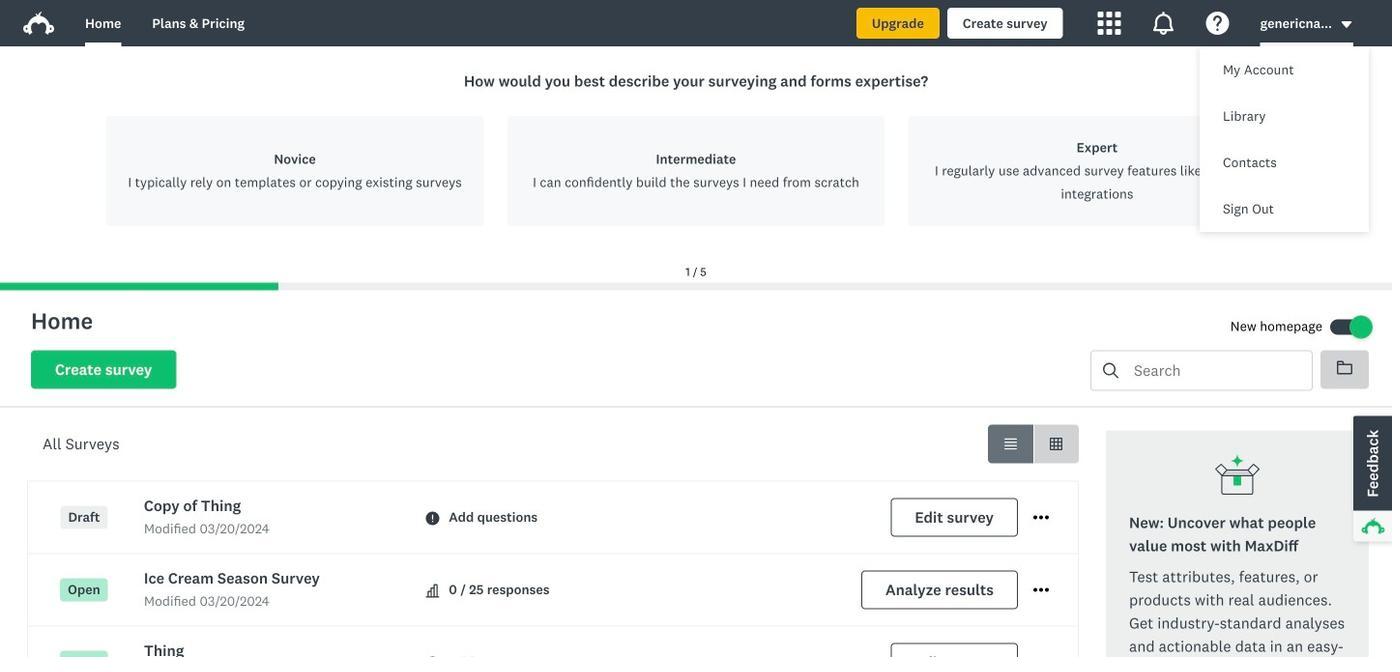 Task type: describe. For each thing, give the bounding box(es) containing it.
3 open menu image from the top
[[1034, 589, 1049, 593]]

Search text field
[[1119, 352, 1312, 390]]

open menu image
[[1034, 583, 1049, 598]]

help icon image
[[1207, 12, 1230, 35]]

2 open menu image from the top
[[1034, 516, 1049, 520]]

1 brand logo image from the top
[[23, 8, 54, 39]]

max diff icon image
[[1215, 454, 1261, 500]]

folders image
[[1338, 361, 1353, 375]]



Task type: vqa. For each thing, say whether or not it's contained in the screenshot.
Open menu "image"
yes



Task type: locate. For each thing, give the bounding box(es) containing it.
search image
[[1104, 363, 1119, 379]]

1 open menu image from the top
[[1034, 510, 1049, 526]]

2 brand logo image from the top
[[23, 12, 54, 35]]

search image
[[1104, 363, 1119, 379]]

folders image
[[1338, 360, 1353, 376]]

warning image
[[426, 512, 439, 526]]

group
[[988, 425, 1079, 464]]

dropdown arrow icon image
[[1340, 18, 1354, 31], [1342, 21, 1352, 28]]

notification center icon image
[[1152, 12, 1176, 35]]

open menu image
[[1034, 510, 1049, 526], [1034, 516, 1049, 520], [1034, 589, 1049, 593]]

dialog
[[0, 46, 1393, 291]]

brand logo image
[[23, 8, 54, 39], [23, 12, 54, 35]]

products icon image
[[1098, 12, 1122, 35], [1098, 12, 1122, 35]]

response count image
[[426, 585, 439, 598], [426, 585, 439, 598]]



